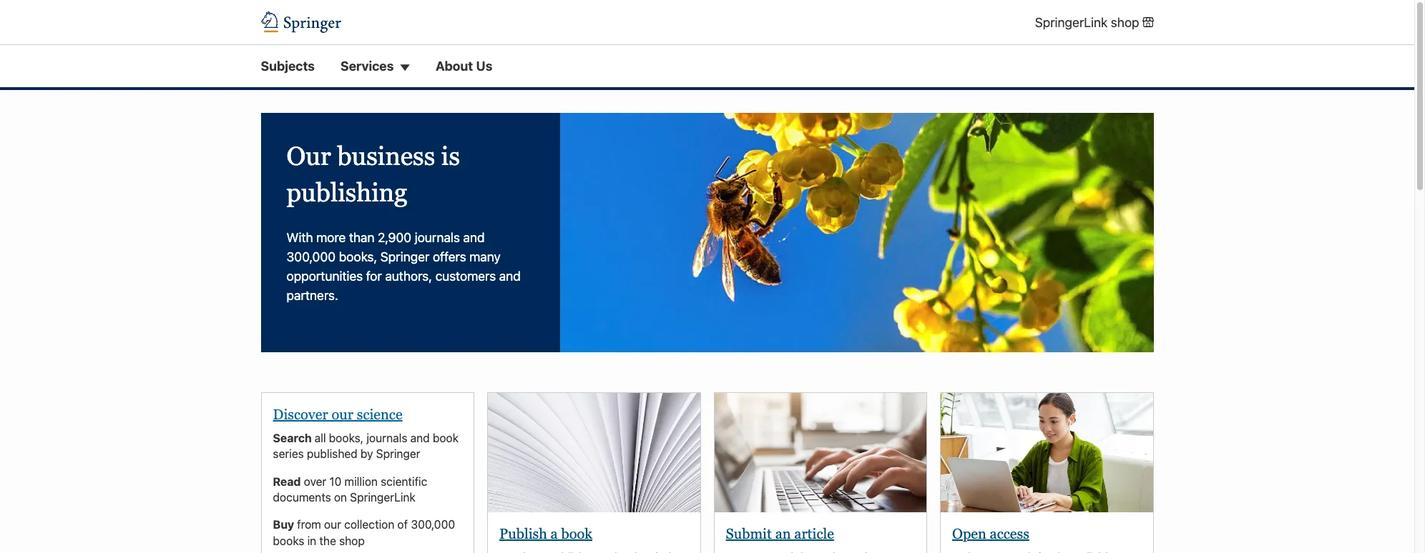 Task type: describe. For each thing, give the bounding box(es) containing it.
publish a book link
[[499, 526, 592, 542]]

about us link
[[436, 57, 492, 76]]

open access
[[952, 526, 1029, 542]]

springer for and
[[376, 448, 420, 461]]

opportunities
[[287, 269, 363, 284]]

publish
[[499, 526, 547, 542]]

books, inside all books, journals and book series published by springer
[[329, 432, 363, 445]]

collection
[[344, 519, 394, 532]]

springerlink shop link
[[1035, 13, 1154, 32]]

open
[[952, 526, 986, 542]]

publish a book
[[499, 526, 592, 542]]

all
[[314, 432, 326, 445]]

buy
[[273, 519, 297, 532]]

about
[[436, 59, 473, 74]]

many
[[469, 250, 501, 265]]

open access image
[[941, 393, 1153, 513]]

our business is publishing
[[287, 142, 460, 207]]

in
[[307, 535, 316, 548]]

10
[[329, 475, 341, 488]]

customers
[[435, 269, 496, 284]]

discover our science
[[273, 407, 402, 423]]

books, inside "with more than 2,900 journals and 300,000 books, springer offers many opportunities for authors, customers and partners."
[[339, 250, 377, 265]]

1 horizontal spatial and
[[463, 230, 485, 245]]

is
[[441, 142, 460, 171]]

documents
[[273, 491, 331, 504]]

1 vertical spatial book
[[561, 526, 592, 542]]

springer for 2,900
[[380, 250, 429, 265]]

scientific
[[381, 475, 427, 488]]

submit
[[726, 526, 772, 542]]

from our collection of 300,000 books in the shop
[[273, 519, 455, 548]]

and inside all books, journals and book series published by springer
[[410, 432, 430, 445]]

search
[[273, 432, 314, 445]]

services
[[341, 59, 394, 74]]

for authors,
[[366, 269, 432, 284]]

partners.
[[287, 288, 338, 303]]

submit an article image
[[714, 393, 926, 513]]

journals inside all books, journals and book series published by springer
[[366, 432, 407, 445]]

services button
[[341, 57, 410, 76]]

access
[[990, 526, 1029, 542]]

subjects link
[[261, 57, 315, 76]]

than
[[349, 230, 375, 245]]

all books, journals and book series published by springer
[[273, 432, 459, 461]]

million
[[344, 475, 378, 488]]

published
[[307, 448, 358, 461]]

the
[[319, 535, 336, 548]]

read
[[273, 475, 301, 488]]



Task type: locate. For each thing, give the bounding box(es) containing it.
open access link
[[952, 526, 1029, 542]]

300,000 inside from our collection of 300,000 books in the shop
[[411, 519, 455, 532]]

springer inside all books, journals and book series published by springer
[[376, 448, 420, 461]]

our for from
[[324, 519, 341, 532]]

our left science
[[332, 407, 353, 423]]

our
[[332, 407, 353, 423], [324, 519, 341, 532]]

0 horizontal spatial shop
[[339, 535, 365, 548]]

series
[[273, 448, 304, 461]]

journals inside "with more than 2,900 journals and 300,000 books, springer offers many opportunities for authors, customers and partners."
[[415, 230, 460, 245]]

300,000 down with
[[287, 250, 336, 265]]

books, up published
[[329, 432, 363, 445]]

book
[[433, 432, 459, 445], [561, 526, 592, 542]]

books, down than
[[339, 250, 377, 265]]

business
[[337, 142, 435, 171]]

journals down science
[[366, 432, 407, 445]]

0 vertical spatial books,
[[339, 250, 377, 265]]

0 horizontal spatial journals
[[366, 432, 407, 445]]

springer up scientific
[[376, 448, 420, 461]]

springerlink inside over 10 million scientific documents on springerlink
[[350, 491, 416, 504]]

1 vertical spatial shop
[[339, 535, 365, 548]]

0 vertical spatial springerlink
[[1035, 15, 1108, 30]]

1 horizontal spatial springerlink
[[1035, 15, 1108, 30]]

more
[[316, 230, 346, 245]]

springer up for authors,
[[380, 250, 429, 265]]

our inside from our collection of 300,000 books in the shop
[[324, 519, 341, 532]]

0 vertical spatial springer
[[380, 250, 429, 265]]

springerlink shop
[[1035, 15, 1139, 30]]

300,000 inside "with more than 2,900 journals and 300,000 books, springer offers many opportunities for authors, customers and partners."
[[287, 250, 336, 265]]

us
[[476, 59, 492, 74]]

1 vertical spatial springer
[[376, 448, 420, 461]]

publishing
[[287, 178, 407, 207]]

offers
[[433, 250, 466, 265]]

springerlink
[[1035, 15, 1108, 30], [350, 491, 416, 504]]

publish a book image
[[488, 393, 700, 513]]

and
[[463, 230, 485, 245], [499, 269, 521, 284], [410, 432, 430, 445]]

1 vertical spatial books,
[[329, 432, 363, 445]]

subjects
[[261, 59, 315, 74]]

0 horizontal spatial and
[[410, 432, 430, 445]]

science
[[357, 407, 402, 423]]

our
[[287, 142, 331, 171]]

over
[[304, 475, 326, 488]]

with
[[287, 230, 313, 245]]

journals
[[415, 230, 460, 245], [366, 432, 407, 445]]

with more than 2,900 journals and 300,000 books, springer offers many opportunities for authors, customers and partners.
[[287, 230, 521, 303]]

1 vertical spatial and
[[499, 269, 521, 284]]

300,000
[[287, 250, 336, 265], [411, 519, 455, 532]]

0 vertical spatial our
[[332, 407, 353, 423]]

books,
[[339, 250, 377, 265], [329, 432, 363, 445]]

1 vertical spatial our
[[324, 519, 341, 532]]

1 horizontal spatial 300,000
[[411, 519, 455, 532]]

by
[[361, 448, 373, 461]]

springer inside "with more than 2,900 journals and 300,000 books, springer offers many opportunities for authors, customers and partners."
[[380, 250, 429, 265]]

1 vertical spatial springerlink
[[350, 491, 416, 504]]

0 vertical spatial book
[[433, 432, 459, 445]]

our for discover
[[332, 407, 353, 423]]

from
[[297, 519, 321, 532]]

springer home image
[[261, 12, 341, 33]]

1 vertical spatial 300,000
[[411, 519, 455, 532]]

books
[[273, 535, 304, 548]]

over 10 million scientific documents on springerlink
[[273, 475, 427, 504]]

2 vertical spatial and
[[410, 432, 430, 445]]

discover
[[273, 407, 328, 423]]

on
[[334, 491, 347, 504]]

shop inside from our collection of 300,000 books in the shop
[[339, 535, 365, 548]]

book inside all books, journals and book series published by springer
[[433, 432, 459, 445]]

0 horizontal spatial book
[[433, 432, 459, 445]]

our up the
[[324, 519, 341, 532]]

discover our science link
[[273, 407, 402, 423]]

article
[[794, 526, 834, 542]]

and up many
[[463, 230, 485, 245]]

submit an article
[[726, 526, 834, 542]]

1 horizontal spatial journals
[[415, 230, 460, 245]]

shop
[[1111, 15, 1139, 30], [339, 535, 365, 548]]

1 vertical spatial journals
[[366, 432, 407, 445]]

0 vertical spatial journals
[[415, 230, 460, 245]]

an
[[775, 526, 791, 542]]

and up scientific
[[410, 432, 430, 445]]

0 vertical spatial 300,000
[[287, 250, 336, 265]]

submit an article link
[[726, 526, 834, 542]]

0 vertical spatial and
[[463, 230, 485, 245]]

2,900
[[378, 230, 411, 245]]

about us
[[436, 59, 492, 74]]

2 horizontal spatial and
[[499, 269, 521, 284]]

1 horizontal spatial shop
[[1111, 15, 1139, 30]]

a
[[551, 526, 558, 542]]

and down many
[[499, 269, 521, 284]]

300,000 right of
[[411, 519, 455, 532]]

springer
[[380, 250, 429, 265], [376, 448, 420, 461]]

journals up offers
[[415, 230, 460, 245]]

0 vertical spatial shop
[[1111, 15, 1139, 30]]

0 horizontal spatial 300,000
[[287, 250, 336, 265]]

0 horizontal spatial springerlink
[[350, 491, 416, 504]]

of
[[397, 519, 408, 532]]

1 horizontal spatial book
[[561, 526, 592, 542]]



Task type: vqa. For each thing, say whether or not it's contained in the screenshot.


